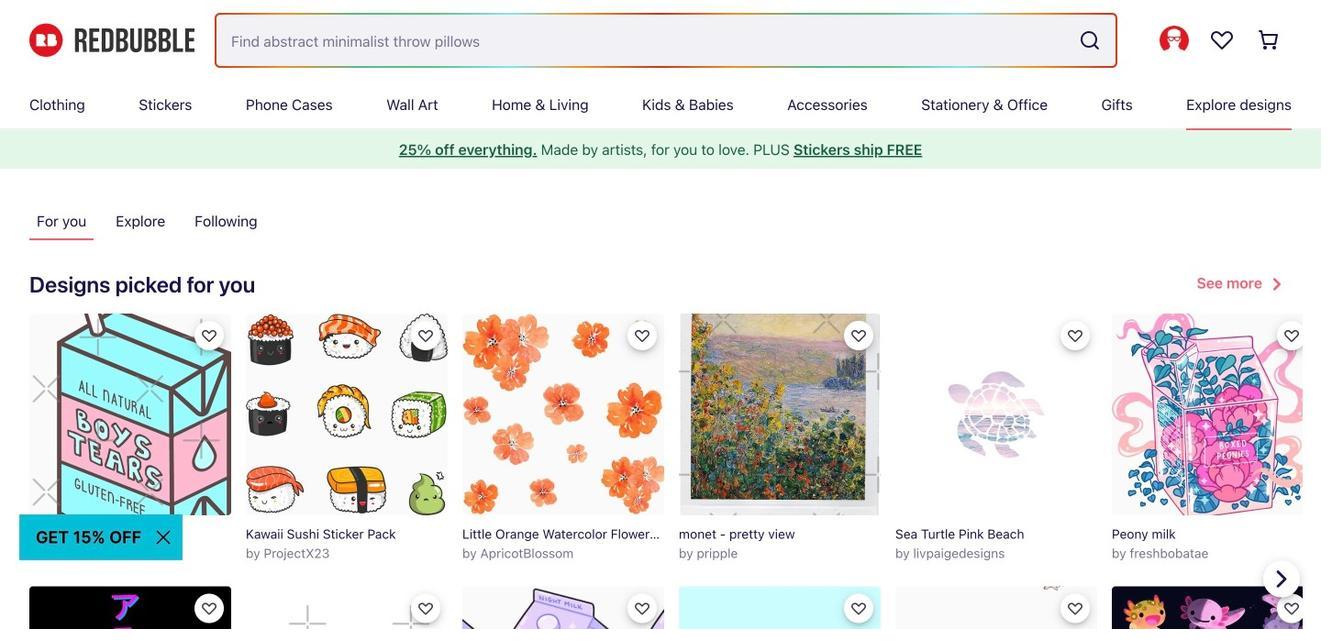 Task type: vqa. For each thing, say whether or not it's contained in the screenshot.
seventh menu item from left
yes



Task type: describe. For each thing, give the bounding box(es) containing it.
3 menu item from the left
[[246, 81, 333, 128]]

10 menu item from the left
[[1187, 81, 1292, 128]]

9 menu item from the left
[[1102, 81, 1133, 128]]



Task type: locate. For each thing, give the bounding box(es) containing it.
1 menu item from the left
[[29, 81, 85, 128]]

menu bar
[[29, 81, 1292, 128]]

7 menu item from the left
[[788, 81, 868, 128]]

4 menu item from the left
[[387, 81, 438, 128]]

None field
[[217, 15, 1116, 66]]

Search term search field
[[217, 15, 1072, 66]]

6 menu item from the left
[[643, 81, 734, 128]]

8 menu item from the left
[[922, 81, 1048, 128]]

2 menu item from the left
[[139, 81, 192, 128]]

5 menu item from the left
[[492, 81, 589, 128]]

menu item
[[29, 81, 85, 128], [139, 81, 192, 128], [246, 81, 333, 128], [387, 81, 438, 128], [492, 81, 589, 128], [643, 81, 734, 128], [788, 81, 868, 128], [922, 81, 1048, 128], [1102, 81, 1133, 128], [1187, 81, 1292, 128]]



